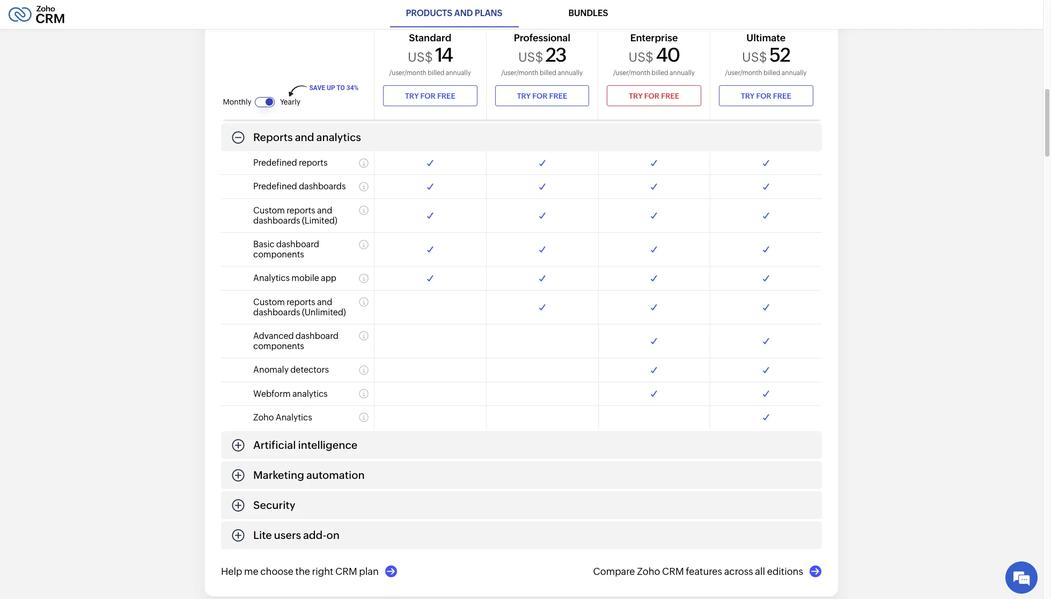 Task type: locate. For each thing, give the bounding box(es) containing it.
52
[[770, 44, 790, 66]]

free down us$ 52 /user/month billed annually
[[773, 92, 792, 100]]

0 vertical spatial dashboard
[[276, 239, 319, 250]]

annually inside us$ 40 /user/month billed annually
[[670, 69, 695, 77]]

ultimate
[[747, 32, 786, 43]]

annually inside us$ 52 /user/month billed annually
[[782, 69, 807, 77]]

billed down 14
[[428, 69, 445, 77]]

3 billed from the left
[[652, 69, 669, 77]]

34%
[[347, 85, 359, 92]]

reports up (limited)
[[287, 205, 315, 216]]

1 try from the left
[[405, 92, 419, 100]]

3 /user/month from the left
[[614, 69, 651, 77]]

products and plans
[[406, 8, 503, 18]]

and left "plans"
[[455, 8, 473, 18]]

try for free link down us$ 52 /user/month billed annually
[[719, 85, 813, 107]]

us$ for 14
[[408, 50, 433, 65]]

marketing
[[253, 469, 304, 481]]

3 free from the left
[[661, 92, 680, 100]]

dashboards up advanced
[[253, 307, 300, 318]]

marketing automation
[[253, 469, 365, 481]]

1 us$ from the left
[[408, 50, 433, 65]]

and
[[455, 8, 473, 18], [315, 71, 334, 83], [295, 131, 314, 143], [317, 205, 332, 216], [317, 297, 332, 307]]

add-
[[303, 529, 327, 541]]

compare zoho crm features across all editions link
[[593, 565, 822, 578]]

custom up basic
[[253, 205, 285, 216]]

1 free from the left
[[437, 92, 456, 100]]

try for free
[[405, 92, 456, 100], [517, 92, 568, 100], [629, 92, 680, 100], [741, 92, 792, 100]]

1 vertical spatial analytics
[[292, 389, 328, 399]]

predefined
[[253, 158, 297, 168], [253, 182, 297, 192]]

predefined down predefined reports
[[253, 182, 297, 192]]

reports down the reports and analytics
[[299, 158, 328, 168]]

3 for from the left
[[645, 92, 660, 100]]

us$ up 'management' at left
[[408, 50, 433, 65]]

try for free down 'management' at left
[[405, 92, 456, 100]]

and up "up"
[[315, 71, 334, 83]]

3 try for free link from the left
[[607, 85, 701, 107]]

1 vertical spatial predefined
[[253, 182, 297, 192]]

2 try for free from the left
[[517, 92, 568, 100]]

4 for from the left
[[757, 92, 772, 100]]

and up (unlimited)
[[317, 297, 332, 307]]

4 us$ from the left
[[742, 50, 767, 65]]

reports down mobile
[[287, 297, 315, 307]]

predefined for predefined reports
[[253, 158, 297, 168]]

crm inside "link"
[[662, 566, 684, 577]]

for for 52
[[757, 92, 772, 100]]

4 /user/month from the left
[[726, 69, 763, 77]]

1 vertical spatial custom
[[253, 297, 285, 307]]

annually down "40"
[[670, 69, 695, 77]]

23
[[546, 44, 566, 66]]

2 try for free link from the left
[[495, 85, 590, 107]]

professional
[[514, 32, 571, 43]]

free down us$ 40 /user/month billed annually
[[661, 92, 680, 100]]

help
[[221, 566, 242, 577]]

try for free down us$ 40 /user/month billed annually
[[629, 92, 680, 100]]

/user/month down professional
[[502, 69, 539, 77]]

1 vertical spatial dashboard
[[296, 331, 338, 341]]

0 vertical spatial zoho
[[253, 412, 274, 423]]

for for 40
[[645, 92, 660, 100]]

1 billed from the left
[[428, 69, 445, 77]]

analytics down detectors
[[292, 389, 328, 399]]

predefined dashboards
[[253, 182, 346, 192]]

1 components from the top
[[253, 250, 304, 260]]

annually down 52
[[782, 69, 807, 77]]

and for products
[[455, 8, 473, 18]]

free
[[437, 92, 456, 100], [549, 92, 568, 100], [661, 92, 680, 100], [773, 92, 792, 100]]

annually inside us$ 14 /user/month billed annually
[[446, 69, 471, 77]]

us$ 23 /user/month billed annually
[[502, 44, 583, 77]]

custom
[[253, 205, 285, 216], [253, 297, 285, 307]]

plan
[[359, 566, 379, 577]]

billed down 52
[[764, 69, 781, 77]]

management
[[379, 71, 446, 83]]

detectors
[[290, 365, 329, 375]]

2 vertical spatial reports
[[287, 297, 315, 307]]

try for 14
[[405, 92, 419, 100]]

4 free from the left
[[773, 92, 792, 100]]

1 vertical spatial analytics
[[276, 412, 312, 423]]

2 components from the top
[[253, 341, 304, 352]]

2 try from the left
[[517, 92, 531, 100]]

try for free down us$ 23 /user/month billed annually in the top of the page
[[517, 92, 568, 100]]

annually for 14
[[446, 69, 471, 77]]

zoho right compare
[[637, 566, 660, 577]]

free down 'management' at left
[[437, 92, 456, 100]]

try for free for 23
[[517, 92, 568, 100]]

crm
[[335, 566, 357, 577], [662, 566, 684, 577]]

/user/month inside us$ 52 /user/month billed annually
[[726, 69, 763, 77]]

1 vertical spatial components
[[253, 341, 304, 352]]

annually
[[446, 69, 471, 77], [558, 69, 583, 77], [670, 69, 695, 77], [782, 69, 807, 77]]

for for 14
[[421, 92, 436, 100]]

billed inside us$ 40 /user/month billed annually
[[652, 69, 669, 77]]

billed inside us$ 23 /user/month billed annually
[[540, 69, 557, 77]]

billed inside us$ 14 /user/month billed annually
[[428, 69, 445, 77]]

try down us$ 52 /user/month billed annually
[[741, 92, 755, 100]]

reports inside the custom reports and dashboards (unlimited)
[[287, 297, 315, 307]]

across
[[724, 566, 753, 577]]

crm left features
[[662, 566, 684, 577]]

0 horizontal spatial crm
[[335, 566, 357, 577]]

2 /user/month from the left
[[502, 69, 539, 77]]

save
[[310, 85, 325, 92]]

reports for custom reports and dashboards (limited)
[[287, 205, 315, 216]]

2 annually from the left
[[558, 69, 583, 77]]

0 horizontal spatial zoho
[[253, 412, 274, 423]]

4 try for free link from the left
[[719, 85, 813, 107]]

try for free link down us$ 40 /user/month billed annually
[[607, 85, 701, 107]]

users
[[274, 529, 301, 541]]

artificial intelligence
[[253, 439, 358, 451]]

annually down 23 at the right
[[558, 69, 583, 77]]

dashboard inside advanced dashboard components
[[296, 331, 338, 341]]

try for free link for 23
[[495, 85, 590, 107]]

products
[[406, 8, 453, 18]]

artificial
[[253, 439, 296, 451]]

try for free link
[[383, 85, 478, 107], [495, 85, 590, 107], [607, 85, 701, 107], [719, 85, 813, 107]]

annually for 52
[[782, 69, 807, 77]]

automation
[[253, 71, 313, 83]]

2 billed from the left
[[540, 69, 557, 77]]

us$ for 52
[[742, 50, 767, 65]]

for for 23
[[533, 92, 548, 100]]

4 billed from the left
[[764, 69, 781, 77]]

zoho down webform
[[253, 412, 274, 423]]

try for free link down us$ 23 /user/month billed annually in the top of the page
[[495, 85, 590, 107]]

compare
[[593, 566, 635, 577]]

2 predefined from the top
[[253, 182, 297, 192]]

1 try for free from the left
[[405, 92, 456, 100]]

/user/month inside us$ 40 /user/month billed annually
[[614, 69, 651, 77]]

1 horizontal spatial crm
[[662, 566, 684, 577]]

try down us$ 40 /user/month billed annually
[[629, 92, 643, 100]]

dashboards inside custom reports and dashboards (limited)
[[253, 216, 300, 226]]

us$ for 23
[[519, 50, 544, 65]]

analytics
[[316, 131, 361, 143], [292, 389, 328, 399]]

try for free down us$ 52 /user/month billed annually
[[741, 92, 792, 100]]

0 vertical spatial predefined
[[253, 158, 297, 168]]

try down us$ 23 /user/month billed annually in the top of the page
[[517, 92, 531, 100]]

try for free link for 40
[[607, 85, 701, 107]]

us$ inside us$ 23 /user/month billed annually
[[519, 50, 544, 65]]

1 custom from the top
[[253, 205, 285, 216]]

for down us$ 40 /user/month billed annually
[[645, 92, 660, 100]]

monthly
[[223, 98, 252, 106]]

dashboards inside the custom reports and dashboards (unlimited)
[[253, 307, 300, 318]]

/user/month inside us$ 14 /user/month billed annually
[[390, 69, 427, 77]]

for down us$ 23 /user/month billed annually in the top of the page
[[533, 92, 548, 100]]

3 us$ from the left
[[629, 50, 654, 65]]

/user/month inside us$ 23 /user/month billed annually
[[502, 69, 539, 77]]

dashboard down (unlimited)
[[296, 331, 338, 341]]

dashboard for advanced dashboard components
[[296, 331, 338, 341]]

compare zoho crm features across all editions
[[593, 566, 803, 577]]

us$ inside us$ 52 /user/month billed annually
[[742, 50, 767, 65]]

annually for 40
[[670, 69, 695, 77]]

1 vertical spatial reports
[[287, 205, 315, 216]]

and up (limited)
[[317, 205, 332, 216]]

1 predefined from the top
[[253, 158, 297, 168]]

2 vertical spatial dashboards
[[253, 307, 300, 318]]

dashboard for basic dashboard components
[[276, 239, 319, 250]]

try for free link for 52
[[719, 85, 813, 107]]

for down 'management' at left
[[421, 92, 436, 100]]

predefined down reports
[[253, 158, 297, 168]]

lite
[[253, 529, 272, 541]]

choose
[[260, 566, 293, 577]]

on
[[327, 529, 340, 541]]

dashboards
[[299, 182, 346, 192], [253, 216, 300, 226], [253, 307, 300, 318]]

custom inside custom reports and dashboards (limited)
[[253, 205, 285, 216]]

(limited)
[[302, 216, 337, 226]]

predefined reports
[[253, 158, 328, 168]]

features
[[686, 566, 722, 577]]

0 vertical spatial components
[[253, 250, 304, 260]]

analytics down customization
[[316, 131, 361, 143]]

free for 23
[[549, 92, 568, 100]]

components down advanced
[[253, 341, 304, 352]]

us$ down enterprise
[[629, 50, 654, 65]]

free down us$ 23 /user/month billed annually in the top of the page
[[549, 92, 568, 100]]

automation and process management
[[253, 71, 446, 83]]

1 annually from the left
[[446, 69, 471, 77]]

4 try for free from the left
[[741, 92, 792, 100]]

dashboard inside basic dashboard components
[[276, 239, 319, 250]]

annually inside us$ 23 /user/month billed annually
[[558, 69, 583, 77]]

1 for from the left
[[421, 92, 436, 100]]

reports
[[299, 158, 328, 168], [287, 205, 315, 216], [287, 297, 315, 307]]

/user/month down ultimate
[[726, 69, 763, 77]]

try
[[405, 92, 419, 100], [517, 92, 531, 100], [629, 92, 643, 100], [741, 92, 755, 100]]

dashboards up basic
[[253, 216, 300, 226]]

custom inside the custom reports and dashboards (unlimited)
[[253, 297, 285, 307]]

custom up advanced
[[253, 297, 285, 307]]

3 try for free from the left
[[629, 92, 680, 100]]

analytics down webform analytics
[[276, 412, 312, 423]]

dashboard
[[276, 239, 319, 250], [296, 331, 338, 341]]

2 for from the left
[[533, 92, 548, 100]]

dashboard down custom reports and dashboards (limited)
[[276, 239, 319, 250]]

webform analytics
[[253, 389, 328, 399]]

try down 'management' at left
[[405, 92, 419, 100]]

components inside basic dashboard components
[[253, 250, 304, 260]]

analytics mobile app
[[253, 273, 336, 284]]

analytics down basic dashboard components
[[253, 273, 290, 284]]

product customization
[[253, 101, 368, 113]]

0 vertical spatial reports
[[299, 158, 328, 168]]

billed for 23
[[540, 69, 557, 77]]

14
[[435, 44, 453, 66]]

0 vertical spatial custom
[[253, 205, 285, 216]]

us$ down professional
[[519, 50, 544, 65]]

yearly
[[280, 98, 301, 106]]

us$ down ultimate
[[742, 50, 767, 65]]

the
[[295, 566, 310, 577]]

billed inside us$ 52 /user/month billed annually
[[764, 69, 781, 77]]

lite users add-on
[[253, 529, 340, 541]]

1 horizontal spatial zoho
[[637, 566, 660, 577]]

zoho
[[253, 412, 274, 423], [637, 566, 660, 577]]

us$
[[408, 50, 433, 65], [519, 50, 544, 65], [629, 50, 654, 65], [742, 50, 767, 65]]

analytics
[[253, 273, 290, 284], [276, 412, 312, 423]]

1 /user/month from the left
[[390, 69, 427, 77]]

basic
[[253, 239, 274, 250]]

2 crm from the left
[[662, 566, 684, 577]]

us$ inside us$ 14 /user/month billed annually
[[408, 50, 433, 65]]

custom for custom reports and dashboards (limited)
[[253, 205, 285, 216]]

billed
[[428, 69, 445, 77], [540, 69, 557, 77], [652, 69, 669, 77], [764, 69, 781, 77]]

/user/month down standard
[[390, 69, 427, 77]]

try for 52
[[741, 92, 755, 100]]

1 vertical spatial zoho
[[637, 566, 660, 577]]

try for 23
[[517, 92, 531, 100]]

3 try from the left
[[629, 92, 643, 100]]

editions
[[767, 566, 803, 577]]

1 vertical spatial dashboards
[[253, 216, 300, 226]]

us$ for 40
[[629, 50, 654, 65]]

and inside custom reports and dashboards (limited)
[[317, 205, 332, 216]]

/user/month down enterprise
[[614, 69, 651, 77]]

right
[[312, 566, 333, 577]]

reports and analytics
[[253, 131, 361, 143]]

/user/month for 23
[[502, 69, 539, 77]]

webform
[[253, 389, 291, 399]]

billed down "40"
[[652, 69, 669, 77]]

components down basic
[[253, 250, 304, 260]]

/user/month for 14
[[390, 69, 427, 77]]

components
[[253, 250, 304, 260], [253, 341, 304, 352]]

try for free link down 'management' at left
[[383, 85, 478, 107]]

and inside the custom reports and dashboards (unlimited)
[[317, 297, 332, 307]]

components for advanced
[[253, 341, 304, 352]]

us$ 14 /user/month billed annually
[[390, 44, 471, 77]]

crm left the plan
[[335, 566, 357, 577]]

billed down 23 at the right
[[540, 69, 557, 77]]

security
[[253, 499, 295, 511]]

1 crm from the left
[[335, 566, 357, 577]]

4 try from the left
[[741, 92, 755, 100]]

/user/month
[[390, 69, 427, 77], [502, 69, 539, 77], [614, 69, 651, 77], [726, 69, 763, 77]]

for
[[421, 92, 436, 100], [533, 92, 548, 100], [645, 92, 660, 100], [757, 92, 772, 100]]

and up predefined reports
[[295, 131, 314, 143]]

us$ inside us$ 40 /user/month billed annually
[[629, 50, 654, 65]]

annually down 14
[[446, 69, 471, 77]]

billed for 40
[[652, 69, 669, 77]]

2 us$ from the left
[[519, 50, 544, 65]]

for down us$ 52 /user/month billed annually
[[757, 92, 772, 100]]

2 custom from the top
[[253, 297, 285, 307]]

dashboards up (limited)
[[299, 182, 346, 192]]

4 annually from the left
[[782, 69, 807, 77]]

1 try for free link from the left
[[383, 85, 478, 107]]

components inside advanced dashboard components
[[253, 341, 304, 352]]

all
[[755, 566, 765, 577]]

us$ 40 /user/month billed annually
[[614, 44, 695, 77]]

me
[[244, 566, 258, 577]]

reports inside custom reports and dashboards (limited)
[[287, 205, 315, 216]]

3 annually from the left
[[670, 69, 695, 77]]

0 vertical spatial analytics
[[253, 273, 290, 284]]

2 free from the left
[[549, 92, 568, 100]]

billed for 14
[[428, 69, 445, 77]]



Task type: vqa. For each thing, say whether or not it's contained in the screenshot.


Task type: describe. For each thing, give the bounding box(es) containing it.
custom for custom reports and dashboards (unlimited)
[[253, 297, 285, 307]]

/user/month for 40
[[614, 69, 651, 77]]

and for reports
[[295, 131, 314, 143]]

enterprise
[[631, 32, 678, 43]]

save up to 34%
[[310, 85, 359, 92]]

bundles
[[569, 8, 608, 18]]

billed for 52
[[764, 69, 781, 77]]

try for free for 40
[[629, 92, 680, 100]]

process
[[336, 71, 377, 83]]

try for free for 52
[[741, 92, 792, 100]]

0 vertical spatial analytics
[[316, 131, 361, 143]]

reports
[[253, 131, 293, 143]]

free for 52
[[773, 92, 792, 100]]

annually for 23
[[558, 69, 583, 77]]

dashboards for custom reports and dashboards (unlimited)
[[253, 307, 300, 318]]

free for 14
[[437, 92, 456, 100]]

mobile
[[291, 273, 319, 284]]

zoho crm logo image
[[8, 3, 65, 26]]

product
[[253, 101, 294, 113]]

try for free for 14
[[405, 92, 456, 100]]

/user/month for 52
[[726, 69, 763, 77]]

intelligence
[[298, 439, 358, 451]]

custom reports and dashboards (unlimited)
[[253, 297, 346, 318]]

anomaly
[[253, 365, 289, 375]]

dashboards for custom reports and dashboards (limited)
[[253, 216, 300, 226]]

try for free link for 14
[[383, 85, 478, 107]]

predefined for predefined dashboards
[[253, 182, 297, 192]]

zoho inside "link"
[[637, 566, 660, 577]]

help me choose the right crm plan link
[[221, 565, 397, 578]]

plans
[[475, 8, 503, 18]]

to
[[337, 85, 345, 92]]

and for automation
[[315, 71, 334, 83]]

standard
[[409, 32, 452, 43]]

automation
[[306, 469, 365, 481]]

advanced
[[253, 331, 294, 341]]

try for 40
[[629, 92, 643, 100]]

basic dashboard components
[[253, 239, 319, 260]]

help me choose the right crm plan
[[221, 566, 379, 577]]

anomaly detectors
[[253, 365, 329, 375]]

us$ 52 /user/month billed annually
[[726, 44, 807, 77]]

up
[[327, 85, 335, 92]]

0 vertical spatial dashboards
[[299, 182, 346, 192]]

advanced dashboard components
[[253, 331, 338, 352]]

components for basic
[[253, 250, 304, 260]]

free for 40
[[661, 92, 680, 100]]

app
[[321, 273, 336, 284]]

(unlimited)
[[302, 307, 346, 318]]

reports for custom reports and dashboards (unlimited)
[[287, 297, 315, 307]]

reports for predefined reports
[[299, 158, 328, 168]]

40
[[656, 44, 680, 66]]

customization
[[296, 101, 368, 113]]

zoho analytics
[[253, 412, 312, 423]]

custom reports and dashboards (limited)
[[253, 205, 337, 226]]



